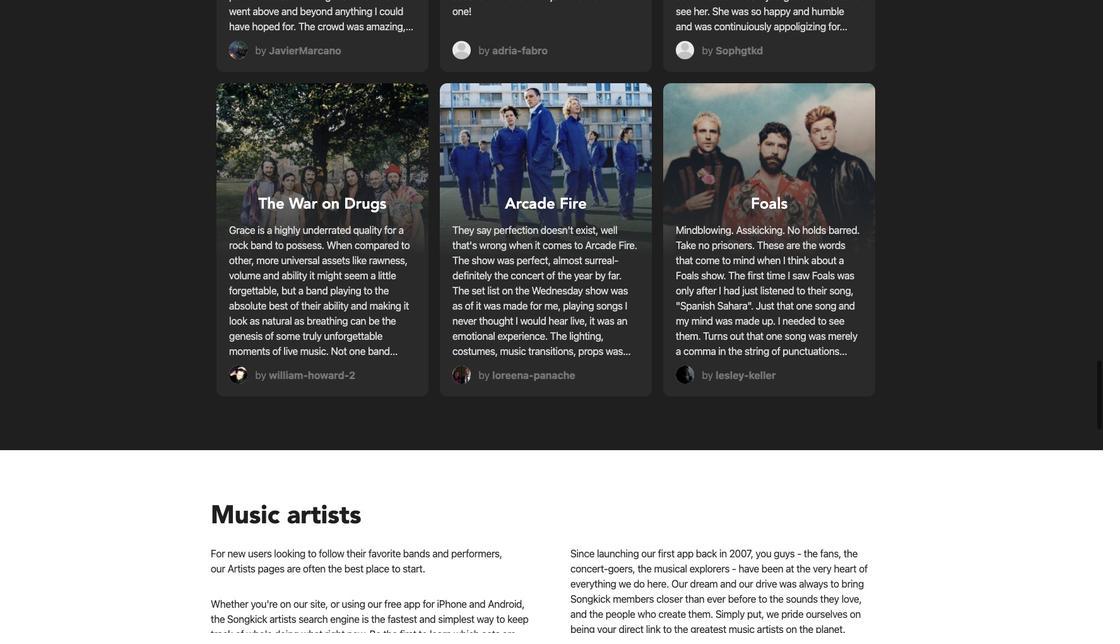 Task type: locate. For each thing, give the bounding box(es) containing it.
mind down "spanish
[[692, 316, 713, 327]]

perfection
[[494, 225, 538, 236]]

since launching our first app back in 2007, you guys - the fans, the concert-goers, the musical explorers - have been at the very heart of everything we do here. our dream and our drive was always to bring songkick members closer than ever before to the sounds they love, and the people who create them. simply put, we pride ourselves on being your direct link to the greatest music artists on the planet.
[[571, 548, 868, 634]]

definitely
[[453, 270, 492, 281]]

just
[[742, 285, 758, 297]]

2 horizontal spatial first
[[748, 270, 764, 281]]

surreal-
[[585, 255, 619, 266]]

a left little
[[371, 270, 376, 281]]

1 vertical spatial that
[[777, 300, 794, 312]]

compared
[[355, 240, 399, 251]]

0 horizontal spatial mind
[[692, 316, 713, 327]]

as right look
[[250, 316, 260, 327]]

0 vertical spatial best
[[269, 300, 288, 312]]

other,
[[229, 255, 254, 266]]

of right heart
[[859, 564, 868, 575]]

way
[[477, 614, 494, 625]]

0 vertical spatial ability
[[282, 270, 307, 281]]

them. up greatest
[[688, 609, 713, 620]]

our
[[641, 548, 656, 560], [211, 564, 225, 575], [739, 579, 753, 590], [293, 599, 308, 610], [368, 599, 382, 610]]

lesley-keller's profile image image
[[676, 366, 694, 384]]

first inside mindblowing. asskicking. no holds barred. take no prisoners. these are the words that come to mind when i think about a foals show.  the first time i saw foals was only after i had just listened to their song, "spanish sahara". just that one song and my mind was made up. i needed to see them. turns out that one song was merely a comma in the string of punctuations…
[[748, 270, 764, 281]]

and down song,
[[839, 300, 855, 312]]

our
[[672, 579, 688, 590]]

their inside for new users looking to follow their favorite bands and performers, our artists pages are often the best place to start.
[[347, 548, 366, 560]]

a left comma
[[676, 346, 681, 357]]

whether you're on our site, or using our free app for iphone and android, the songkick artists search engine is the fastest and simplest way to keep track of who's doing what right now. be the first to learn which acts a
[[211, 599, 529, 634]]

2 vertical spatial one
[[349, 346, 365, 357]]

and up learn on the bottom left
[[419, 614, 436, 625]]

0 vertical spatial arcade
[[505, 194, 555, 215]]

favorite
[[369, 548, 401, 560]]

song
[[815, 300, 836, 312], [785, 331, 806, 342]]

2 horizontal spatial as
[[453, 300, 462, 312]]

on inside whether you're on our site, or using our free app for iphone and android, the songkick artists search engine is the fastest and simplest way to keep track of who's doing what right now. be the first to learn which acts a
[[280, 599, 291, 610]]

by right the william-howard-2's profile image
[[255, 370, 266, 381]]

1 horizontal spatial one
[[766, 331, 782, 342]]

a up compared
[[399, 225, 404, 236]]

take
[[676, 240, 696, 251]]

it right making
[[404, 300, 409, 312]]

0 horizontal spatial made
[[503, 300, 528, 312]]

music.
[[300, 346, 329, 357]]

i right up.
[[778, 316, 780, 327]]

in down 'turns' on the bottom of the page
[[718, 346, 726, 357]]

1 vertical spatial are
[[287, 564, 301, 575]]

2 vertical spatial their
[[347, 548, 366, 560]]

it left might
[[309, 270, 315, 281]]

0 horizontal spatial music
[[500, 346, 526, 357]]

the up heart
[[844, 548, 858, 560]]

on
[[322, 194, 340, 215], [502, 285, 513, 297], [280, 599, 291, 610], [850, 609, 861, 620], [786, 624, 797, 634]]

1 vertical spatial playing
[[563, 300, 594, 312]]

we
[[619, 579, 631, 590], [767, 609, 779, 620]]

on inside they say perfection doesn't exist, well that's wrong when it comes to arcade fire. the show was perfect, almost surreal- definitely the concert of the year by far. the set list on the wednesday show was as of it was made for me, playing songs i never thought i would hear live, it was an emotional experience. the lighting, costumes, music transitions, props was…
[[502, 285, 513, 297]]

0 horizontal spatial first
[[400, 629, 416, 634]]

0 vertical spatial them.
[[676, 331, 701, 342]]

1 horizontal spatial first
[[658, 548, 675, 560]]

0 horizontal spatial is
[[258, 225, 265, 236]]

0 vertical spatial band
[[250, 240, 273, 251]]

the up list
[[494, 270, 508, 281]]

2 vertical spatial for
[[423, 599, 435, 610]]

their right follow
[[347, 548, 366, 560]]

-
[[797, 548, 802, 560], [732, 564, 736, 575]]

2 horizontal spatial that
[[777, 300, 794, 312]]

1 vertical spatial music
[[729, 624, 755, 634]]

1 horizontal spatial band
[[306, 285, 328, 297]]

mind
[[733, 255, 755, 266], [692, 316, 713, 327]]

ability up but
[[282, 270, 307, 281]]

for inside whether you're on our site, or using our free app for iphone and android, the songkick artists search engine is the fastest and simplest way to keep track of who's doing what right now. be the first to learn which acts a
[[423, 599, 435, 610]]

made inside they say perfection doesn't exist, well that's wrong when it comes to arcade fire. the show was perfect, almost surreal- definitely the concert of the year by far. the set list on the wednesday show was as of it was made for me, playing songs i never thought i would hear live, it was an emotional experience. the lighting, costumes, music transitions, props was…
[[503, 300, 528, 312]]

2 horizontal spatial for
[[530, 300, 542, 312]]

our down have
[[739, 579, 753, 590]]

on up underrated
[[322, 194, 340, 215]]

show
[[472, 255, 495, 266], [585, 285, 608, 297]]

who's
[[246, 629, 272, 634]]

2 vertical spatial that
[[747, 331, 764, 342]]

app up musical on the bottom
[[677, 548, 694, 560]]

are down no
[[786, 240, 800, 251]]

and up way in the bottom left of the page
[[469, 599, 486, 610]]

0 horizontal spatial show
[[472, 255, 495, 266]]

asskicking.
[[736, 225, 785, 236]]

1 vertical spatial is
[[362, 614, 369, 625]]

for up would
[[530, 300, 542, 312]]

0 horizontal spatial are
[[287, 564, 301, 575]]

made up out
[[735, 316, 760, 327]]

0 horizontal spatial for
[[384, 225, 396, 236]]

that down listened at right
[[777, 300, 794, 312]]

time
[[767, 270, 785, 281]]

0 vertical spatial app
[[677, 548, 694, 560]]

foals up asskicking.
[[751, 194, 788, 215]]

ability up breathing
[[323, 300, 349, 312]]

by for by lesley-keller
[[702, 370, 713, 381]]

sahara".
[[717, 300, 754, 312]]

1 horizontal spatial song
[[815, 300, 836, 312]]

best left place
[[344, 564, 363, 575]]

1 vertical spatial we
[[767, 609, 779, 620]]

as up some
[[294, 316, 304, 327]]

artists up follow
[[287, 499, 361, 533]]

songkick
[[571, 594, 611, 605], [227, 614, 267, 625]]

by william-howard-2
[[255, 370, 355, 381]]

0 vertical spatial -
[[797, 548, 802, 560]]

making
[[370, 300, 401, 312]]

the up very
[[804, 548, 818, 560]]

0 vertical spatial we
[[619, 579, 631, 590]]

song up see
[[815, 300, 836, 312]]

first
[[748, 270, 764, 281], [658, 548, 675, 560], [400, 629, 416, 634]]

0 horizontal spatial their
[[301, 300, 321, 312]]

first up the 'just'
[[748, 270, 764, 281]]

songkick down everything
[[571, 594, 611, 605]]

loreena-panache's profile image image
[[453, 366, 471, 384]]

when inside they say perfection doesn't exist, well that's wrong when it comes to arcade fire. the show was perfect, almost surreal- definitely the concert of the year by far. the set list on the wednesday show was as of it was made for me, playing songs i never thought i would hear live, it was an emotional experience. the lighting, costumes, music transitions, props was…
[[509, 240, 533, 251]]

2 horizontal spatial one
[[796, 300, 813, 312]]

first inside whether you're on our site, or using our free app for iphone and android, the songkick artists search engine is the fastest and simplest way to keep track of who's doing what right now. be the first to learn which acts a
[[400, 629, 416, 634]]

more
[[256, 255, 279, 266]]

first down fastest
[[400, 629, 416, 634]]

out
[[730, 331, 744, 342]]

sounds
[[786, 594, 818, 605]]

as up the never
[[453, 300, 462, 312]]

adria-fabro's profile image image
[[453, 41, 471, 59]]

1 horizontal spatial arcade
[[585, 240, 616, 251]]

in inside since launching our first app back in 2007, you guys - the fans, the concert-goers, the musical explorers - have been at the very heart of everything we do here. our dream and our drive was always to bring songkick members closer than ever before to the sounds they love, and the people who create them. simply put, we pride ourselves on being your direct link to the greatest music artists on the planet.
[[719, 548, 727, 560]]

like
[[352, 255, 367, 266]]

0 horizontal spatial best
[[269, 300, 288, 312]]

app inside whether you're on our site, or using our free app for iphone and android, the songkick artists search engine is the fastest and simplest way to keep track of who's doing what right now. be the first to learn which acts a
[[404, 599, 420, 610]]

0 vertical spatial song
[[815, 300, 836, 312]]

ability
[[282, 270, 307, 281], [323, 300, 349, 312]]

0 horizontal spatial one
[[349, 346, 365, 357]]

2 horizontal spatial their
[[808, 285, 827, 297]]

app
[[677, 548, 694, 560], [404, 599, 420, 610]]

1 vertical spatial best
[[344, 564, 363, 575]]

the down holds
[[803, 240, 817, 251]]

playing inside they say perfection doesn't exist, well that's wrong when it comes to arcade fire. the show was perfect, almost surreal- definitely the concert of the year by far. the set list on the wednesday show was as of it was made for me, playing songs i never thought i would hear live, it was an emotional experience. the lighting, costumes, music transitions, props was…
[[563, 300, 594, 312]]

of right track
[[235, 629, 244, 634]]

bring
[[842, 579, 864, 590]]

1 vertical spatial songkick
[[227, 614, 267, 625]]

closer
[[656, 594, 683, 605]]

0 vertical spatial songkick
[[571, 594, 611, 605]]

is up the now.
[[362, 614, 369, 625]]

1 vertical spatial -
[[732, 564, 736, 575]]

rawness,
[[369, 255, 408, 266]]

2 horizontal spatial foals
[[812, 270, 835, 281]]

fastest
[[388, 614, 417, 625]]

best
[[269, 300, 288, 312], [344, 564, 363, 575]]

are inside for new users looking to follow their favorite bands and performers, our artists pages are often the best place to start.
[[287, 564, 301, 575]]

1 horizontal spatial when
[[757, 255, 781, 266]]

them. inside mindblowing. asskicking. no holds barred. take no prisoners. these are the words that come to mind when i think about a foals show.  the first time i saw foals was only after i had just listened to their song, "spanish sahara". just that one song and my mind was made up. i needed to see them. turns out that one song was merely a comma in the string of punctuations…
[[676, 331, 701, 342]]

0 vertical spatial that
[[676, 255, 693, 266]]

1 vertical spatial mind
[[692, 316, 713, 327]]

1 horizontal spatial that
[[747, 331, 764, 342]]

for up compared
[[384, 225, 396, 236]]

the inside mindblowing. asskicking. no holds barred. take no prisoners. these are the words that come to mind when i think about a foals show.  the first time i saw foals was only after i had just listened to their song, "spanish sahara". just that one song and my mind was made up. i needed to see them. turns out that one song was merely a comma in the string of punctuations…
[[728, 270, 745, 281]]

it right live,
[[590, 316, 595, 327]]

not
[[331, 346, 347, 357]]

1 horizontal spatial is
[[362, 614, 369, 625]]

0 horizontal spatial songkick
[[227, 614, 267, 625]]

band
[[250, 240, 273, 251], [306, 285, 328, 297]]

1 horizontal spatial songkick
[[571, 594, 611, 605]]

by left far.
[[595, 270, 606, 281]]

was up 'turns' on the bottom of the page
[[715, 316, 733, 327]]

0 vertical spatial mind
[[733, 255, 755, 266]]

1 horizontal spatial show
[[585, 285, 608, 297]]

of down but
[[290, 300, 299, 312]]

0 horizontal spatial app
[[404, 599, 420, 610]]

learn
[[430, 629, 451, 634]]

who
[[638, 609, 656, 620]]

prisoners.
[[712, 240, 755, 251]]

simplest
[[438, 614, 474, 625]]

1 vertical spatial ability
[[323, 300, 349, 312]]

0 vertical spatial when
[[509, 240, 533, 251]]

foals up the only
[[676, 270, 699, 281]]

by for by sophgtkd
[[702, 44, 713, 56]]

truly
[[303, 331, 322, 342]]

might
[[317, 270, 342, 281]]

track
[[211, 629, 233, 634]]

dream
[[690, 579, 718, 590]]

was down list
[[484, 300, 501, 312]]

the down that's on the top left of page
[[453, 255, 469, 266]]

their up breathing
[[301, 300, 321, 312]]

simply
[[716, 609, 745, 620]]

one inside grace is a highly underrated quality for a rock band to possess. when compared to other, more universal assets like rawness, volume and ability it might seem a little forgettable, but a band playing to the absolute best of their ability and making it look as natural as breathing can be the genesis of some truly unforgettable moments of live music. not one band…
[[349, 346, 365, 357]]

1 horizontal spatial we
[[767, 609, 779, 620]]

guys
[[774, 548, 795, 560]]

was up punctuations…
[[809, 331, 826, 342]]

1 vertical spatial their
[[301, 300, 321, 312]]

0 horizontal spatial playing
[[330, 285, 361, 297]]

songkick inside since launching our first app back in 2007, you guys - the fans, the concert-goers, the musical explorers - have been at the very heart of everything we do here. our dream and our drive was always to bring songkick members closer than ever before to the sounds they love, and the people who create them. simply put, we pride ourselves on being your direct link to the greatest music artists on the planet.
[[571, 594, 611, 605]]

1 horizontal spatial for
[[423, 599, 435, 610]]

are down the looking at the bottom left of the page
[[287, 564, 301, 575]]

one
[[796, 300, 813, 312], [766, 331, 782, 342], [349, 346, 365, 357]]

search
[[299, 614, 328, 625]]

1 horizontal spatial their
[[347, 548, 366, 560]]

was inside since launching our first app back in 2007, you guys - the fans, the concert-goers, the musical explorers - have been at the very heart of everything we do here. our dream and our drive was always to bring songkick members closer than ever before to the sounds they love, and the people who create them. simply put, we pride ourselves on being your direct link to the greatest music artists on the planet.
[[779, 579, 797, 590]]

see
[[829, 316, 844, 327]]

arcade up perfection
[[505, 194, 555, 215]]

1 vertical spatial them.
[[688, 609, 713, 620]]

artists inside whether you're on our site, or using our free app for iphone and android, the songkick artists search engine is the fastest and simplest way to keep track of who's doing what right now. be the first to learn which acts a
[[270, 614, 296, 625]]

1 vertical spatial arcade
[[585, 240, 616, 251]]

start.
[[403, 564, 425, 575]]

0 vertical spatial playing
[[330, 285, 361, 297]]

1 vertical spatial in
[[719, 548, 727, 560]]

them.
[[676, 331, 701, 342], [688, 609, 713, 620]]

song down needed
[[785, 331, 806, 342]]

come
[[695, 255, 720, 266]]

well
[[601, 225, 617, 236]]

saw
[[793, 270, 810, 281]]

artists inside since launching our first app back in 2007, you guys - the fans, the concert-goers, the musical explorers - have been at the very heart of everything we do here. our dream and our drive was always to bring songkick members closer than ever before to the sounds they love, and the people who create them. simply put, we pride ourselves on being your direct link to the greatest music artists on the planet.
[[757, 624, 784, 634]]

when
[[509, 240, 533, 251], [757, 255, 781, 266]]

members
[[613, 594, 654, 605]]

show down wrong
[[472, 255, 495, 266]]

william-
[[269, 370, 308, 381]]

absolute
[[229, 300, 266, 312]]

0 vertical spatial is
[[258, 225, 265, 236]]

in right back
[[719, 548, 727, 560]]

1 horizontal spatial music
[[729, 624, 755, 634]]

made inside mindblowing. asskicking. no holds barred. take no prisoners. these are the words that come to mind when i think about a foals show.  the first time i saw foals was only after i had just listened to their song, "spanish sahara". just that one song and my mind was made up. i needed to see them. turns out that one song was merely a comma in the string of punctuations…
[[735, 316, 760, 327]]

to right link
[[663, 624, 672, 634]]

our left free
[[368, 599, 382, 610]]

0 horizontal spatial song
[[785, 331, 806, 342]]

1 vertical spatial first
[[658, 548, 675, 560]]

list
[[487, 285, 500, 297]]

artists up doing
[[270, 614, 296, 625]]

for inside grace is a highly underrated quality for a rock band to possess. when compared to other, more universal assets like rawness, volume and ability it might seem a little forgettable, but a band playing to the absolute best of their ability and making it look as natural as breathing can be the genesis of some truly unforgettable moments of live music. not one band…
[[384, 225, 396, 236]]

their down saw
[[808, 285, 827, 297]]

in inside mindblowing. asskicking. no holds barred. take no prisoners. these are the words that come to mind when i think about a foals show.  the first time i saw foals was only after i had just listened to their song, "spanish sahara". just that one song and my mind was made up. i needed to see them. turns out that one song was merely a comma in the string of punctuations…
[[718, 346, 726, 357]]

1 vertical spatial when
[[757, 255, 781, 266]]

was down far.
[[611, 285, 628, 297]]

0 horizontal spatial as
[[250, 316, 260, 327]]

1 vertical spatial for
[[530, 300, 542, 312]]

year
[[574, 270, 593, 281]]

music inside since launching our first app back in 2007, you guys - the fans, the concert-goers, the musical explorers - have been at the very heart of everything we do here. our dream and our drive was always to bring songkick members closer than ever before to the sounds they love, and the people who create them. simply put, we pride ourselves on being your direct link to the greatest music artists on the planet.
[[729, 624, 755, 634]]

by for by loreena-panache
[[479, 370, 490, 381]]

0 vertical spatial first
[[748, 270, 764, 281]]

one down unforgettable
[[349, 346, 365, 357]]

turns
[[703, 331, 728, 342]]

0 vertical spatial music
[[500, 346, 526, 357]]

love,
[[842, 594, 862, 605]]

is
[[258, 225, 265, 236], [362, 614, 369, 625]]

that's
[[453, 240, 477, 251]]

best up natural at the left
[[269, 300, 288, 312]]

javiermarcano's profile image image
[[229, 41, 247, 59]]

one up needed
[[796, 300, 813, 312]]

we right put,
[[767, 609, 779, 620]]

the up your
[[589, 609, 603, 620]]

app up fastest
[[404, 599, 420, 610]]

1 vertical spatial made
[[735, 316, 760, 327]]

1 horizontal spatial best
[[344, 564, 363, 575]]

using
[[342, 599, 365, 610]]

our left 'site,'
[[293, 599, 308, 610]]

our down for
[[211, 564, 225, 575]]

1 horizontal spatial playing
[[563, 300, 594, 312]]

- left have
[[732, 564, 736, 575]]

after
[[696, 285, 717, 297]]

and down more on the top of the page
[[263, 270, 279, 281]]

first up musical on the bottom
[[658, 548, 675, 560]]

musical
[[654, 564, 687, 575]]

for left iphone
[[423, 599, 435, 610]]

1 vertical spatial app
[[404, 599, 420, 610]]

which
[[454, 629, 479, 634]]

comes
[[543, 240, 572, 251]]

the right be at bottom
[[383, 629, 397, 634]]

to left start.
[[392, 564, 400, 575]]

mind down prisoners.
[[733, 255, 755, 266]]

0 vertical spatial made
[[503, 300, 528, 312]]

to down exist,
[[574, 240, 583, 251]]

1 horizontal spatial are
[[786, 240, 800, 251]]

one down up.
[[766, 331, 782, 342]]

1 horizontal spatial made
[[735, 316, 760, 327]]

0 horizontal spatial -
[[732, 564, 736, 575]]

been
[[762, 564, 783, 575]]

by right "adria-fabro's profile image"
[[479, 44, 490, 56]]

the up highly
[[258, 194, 285, 215]]

moments
[[229, 346, 270, 357]]

1 horizontal spatial app
[[677, 548, 694, 560]]

no
[[698, 240, 709, 251]]

0 vertical spatial their
[[808, 285, 827, 297]]



Task type: vqa. For each thing, say whether or not it's contained in the screenshot.
1st 1 from the top of the page
no



Task type: describe. For each thing, give the bounding box(es) containing it.
0 horizontal spatial arcade
[[505, 194, 555, 215]]

panache
[[534, 370, 575, 381]]

william-howard-2's profile image image
[[229, 366, 247, 384]]

live
[[284, 346, 298, 357]]

to down seem
[[364, 285, 372, 297]]

wednesday
[[532, 285, 583, 297]]

to up they
[[831, 579, 839, 590]]

a right but
[[298, 285, 303, 297]]

first inside since launching our first app back in 2007, you guys - the fans, the concert-goers, the musical explorers - have been at the very heart of everything we do here. our dream and our drive was always to bring songkick members closer than ever before to the sounds they love, and the people who create them. simply put, we pride ourselves on being your direct link to the greatest music artists on the planet.
[[658, 548, 675, 560]]

pages
[[258, 564, 285, 575]]

arcade inside they say perfection doesn't exist, well that's wrong when it comes to arcade fire. the show was perfect, almost surreal- definitely the concert of the year by far. the set list on the wednesday show was as of it was made for me, playing songs i never thought i would hear live, it was an emotional experience. the lighting, costumes, music transitions, props was…
[[585, 240, 616, 251]]

artists
[[228, 564, 255, 575]]

the down hear
[[550, 331, 567, 342]]

0 horizontal spatial ability
[[282, 270, 307, 281]]

drive
[[756, 579, 777, 590]]

to up rawness,
[[401, 240, 410, 251]]

before
[[728, 594, 756, 605]]

often
[[303, 564, 326, 575]]

costumes,
[[453, 346, 498, 357]]

songs
[[596, 300, 623, 312]]

props
[[578, 346, 603, 357]]

to down highly
[[275, 240, 284, 251]]

0 horizontal spatial we
[[619, 579, 631, 590]]

the right 'at'
[[797, 564, 811, 575]]

lighting,
[[569, 331, 604, 342]]

looking
[[274, 548, 305, 560]]

the down drive
[[770, 594, 784, 605]]

do
[[634, 579, 645, 590]]

to down saw
[[797, 285, 805, 297]]

punctuations…
[[783, 346, 847, 357]]

needed
[[783, 316, 816, 327]]

the down out
[[728, 346, 742, 357]]

exist,
[[576, 225, 598, 236]]

of down natural at the left
[[265, 331, 274, 342]]

people
[[606, 609, 635, 620]]

it down set
[[476, 300, 481, 312]]

mindblowing.
[[676, 225, 734, 236]]

the down pride
[[799, 624, 813, 634]]

universal
[[281, 255, 320, 266]]

songkick inside whether you're on our site, or using our free app for iphone and android, the songkick artists search engine is the fastest and simplest way to keep track of who's doing what right now. be the first to learn which acts a
[[227, 614, 267, 625]]

mindblowing. asskicking. no holds barred. take no prisoners. these are the words that come to mind when i think about a foals show.  the first time i saw foals was only after i had just listened to their song, "spanish sahara". just that one song and my mind was made up. i needed to see them. turns out that one song was merely a comma in the string of punctuations…
[[676, 225, 860, 357]]

on down love,
[[850, 609, 861, 620]]

0 vertical spatial one
[[796, 300, 813, 312]]

war
[[289, 194, 317, 215]]

the war on drugs
[[258, 194, 387, 215]]

of inside mindblowing. asskicking. no holds barred. take no prisoners. these are the words that come to mind when i think about a foals show.  the first time i saw foals was only after i had just listened to their song, "spanish sahara". just that one song and my mind was made up. i needed to see them. turns out that one song was merely a comma in the string of punctuations…
[[772, 346, 780, 357]]

natural
[[262, 316, 292, 327]]

being
[[571, 624, 595, 634]]

playing inside grace is a highly underrated quality for a rock band to possess. when compared to other, more universal assets like rawness, volume and ability it might seem a little forgettable, but a band playing to the absolute best of their ability and making it look as natural as breathing can be the genesis of some truly unforgettable moments of live music. not one band…
[[330, 285, 361, 297]]

fire.
[[619, 240, 637, 251]]

the right be
[[382, 316, 396, 327]]

ourselves
[[806, 609, 848, 620]]

the up making
[[375, 285, 389, 297]]

1 horizontal spatial -
[[797, 548, 802, 560]]

the up be at bottom
[[371, 614, 385, 625]]

best inside grace is a highly underrated quality for a rock band to possess. when compared to other, more universal assets like rawness, volume and ability it might seem a little forgettable, but a band playing to the absolute best of their ability and making it look as natural as breathing can be the genesis of some truly unforgettable moments of live music. not one band…
[[269, 300, 288, 312]]

comma
[[683, 346, 716, 357]]

1 horizontal spatial as
[[294, 316, 304, 327]]

of inside since launching our first app back in 2007, you guys - the fans, the concert-goers, the musical explorers - have been at the very heart of everything we do here. our dream and our drive was always to bring songkick members closer than ever before to the sounds they love, and the people who create them. simply put, we pride ourselves on being your direct link to the greatest music artists on the planet.
[[859, 564, 868, 575]]

our inside for new users looking to follow their favorite bands and performers, our artists pages are often the best place to start.
[[211, 564, 225, 575]]

listened
[[760, 285, 794, 297]]

1 vertical spatial one
[[766, 331, 782, 342]]

planet.
[[816, 624, 845, 634]]

heart
[[834, 564, 857, 575]]

of inside whether you're on our site, or using our free app for iphone and android, the songkick artists search engine is the fastest and simplest way to keep track of who's doing what right now. be the first to learn which acts a
[[235, 629, 244, 634]]

forgettable,
[[229, 285, 279, 297]]

1 horizontal spatial ability
[[323, 300, 349, 312]]

my
[[676, 316, 689, 327]]

string
[[745, 346, 769, 357]]

is inside whether you're on our site, or using our free app for iphone and android, the songkick artists search engine is the fastest and simplest way to keep track of who's doing what right now. be the first to learn which acts a
[[362, 614, 369, 625]]

grace
[[229, 225, 255, 236]]

the up track
[[211, 614, 225, 625]]

to down drive
[[759, 594, 767, 605]]

the up do
[[638, 564, 652, 575]]

to right way in the bottom left of the page
[[496, 614, 505, 625]]

and inside for new users looking to follow their favorite bands and performers, our artists pages are often the best place to start.
[[432, 548, 449, 560]]

was up song,
[[837, 270, 854, 281]]

loreena-
[[492, 370, 534, 381]]

set
[[472, 285, 485, 297]]

explorers
[[690, 564, 730, 575]]

was…
[[606, 346, 631, 357]]

band…
[[368, 346, 398, 357]]

app inside since launching our first app back in 2007, you guys - the fans, the concert-goers, the musical explorers - have been at the very heart of everything we do here. our dream and our drive was always to bring songkick members closer than ever before to the sounds they love, and the people who create them. simply put, we pride ourselves on being your direct link to the greatest music artists on the planet.
[[677, 548, 694, 560]]

i left had
[[719, 285, 721, 297]]

our up musical on the bottom
[[641, 548, 656, 560]]

and inside mindblowing. asskicking. no holds barred. take no prisoners. these are the words that come to mind when i think about a foals show.  the first time i saw foals was only after i had just listened to their song, "spanish sahara". just that one song and my mind was made up. i needed to see them. turns out that one song was merely a comma in the string of punctuations…
[[839, 300, 855, 312]]

highly
[[274, 225, 300, 236]]

and up can
[[351, 300, 367, 312]]

as inside they say perfection doesn't exist, well that's wrong when it comes to arcade fire. the show was perfect, almost surreal- definitely the concert of the year by far. the set list on the wednesday show was as of it was made for me, playing songs i never thought i would hear live, it was an emotional experience. the lighting, costumes, music transitions, props was…
[[453, 300, 462, 312]]

by loreena-panache
[[479, 370, 575, 381]]

2
[[349, 370, 355, 381]]

direct
[[619, 624, 644, 634]]

sophgtkd
[[716, 44, 763, 56]]

are inside mindblowing. asskicking. no holds barred. take no prisoners. these are the words that come to mind when i think about a foals show.  the first time i saw foals was only after i had just listened to their song, "spanish sahara". just that one song and my mind was made up. i needed to see them. turns out that one song was merely a comma in the string of punctuations…
[[786, 240, 800, 251]]

emotional
[[453, 331, 495, 342]]

arcade fire
[[505, 194, 587, 215]]

unforgettable
[[324, 331, 382, 342]]

engine
[[330, 614, 359, 625]]

to left see
[[818, 316, 827, 327]]

0 vertical spatial show
[[472, 255, 495, 266]]

to inside they say perfection doesn't exist, well that's wrong when it comes to arcade fire. the show was perfect, almost surreal- definitely the concert of the year by far. the set list on the wednesday show was as of it was made for me, playing songs i never thought i would hear live, it was an emotional experience. the lighting, costumes, music transitions, props was…
[[574, 240, 583, 251]]

the down create
[[674, 624, 688, 634]]

the down almost on the right top of the page
[[558, 270, 572, 281]]

concert
[[511, 270, 544, 281]]

seem
[[344, 270, 368, 281]]

the down concert
[[515, 285, 529, 297]]

best inside for new users looking to follow their favorite bands and performers, our artists pages are often the best place to start.
[[344, 564, 363, 575]]

iphone
[[437, 599, 467, 610]]

the inside for new users looking to follow their favorite bands and performers, our artists pages are often the best place to start.
[[328, 564, 342, 575]]

they
[[453, 225, 474, 236]]

is inside grace is a highly underrated quality for a rock band to possess. when compared to other, more universal assets like rawness, volume and ability it might seem a little forgettable, but a band playing to the absolute best of their ability and making it look as natural as breathing can be the genesis of some truly unforgettable moments of live music. not one band…
[[258, 225, 265, 236]]

adria-
[[492, 44, 522, 56]]

0 horizontal spatial band
[[250, 240, 273, 251]]

users
[[248, 548, 272, 560]]

1 horizontal spatial foals
[[751, 194, 788, 215]]

i left saw
[[788, 270, 790, 281]]

fans,
[[820, 548, 841, 560]]

no
[[788, 225, 800, 236]]

0 horizontal spatial foals
[[676, 270, 699, 281]]

keller
[[749, 370, 776, 381]]

some
[[276, 331, 300, 342]]

it up the perfect,
[[535, 240, 540, 251]]

1 vertical spatial band
[[306, 285, 328, 297]]

was down songs
[[597, 316, 614, 327]]

when
[[327, 240, 352, 251]]

by inside they say perfection doesn't exist, well that's wrong when it comes to arcade fire. the show was perfect, almost surreal- definitely the concert of the year by far. the set list on the wednesday show was as of it was made for me, playing songs i never thought i would hear live, it was an emotional experience. the lighting, costumes, music transitions, props was…
[[595, 270, 606, 281]]

was down wrong
[[497, 255, 514, 266]]

a left highly
[[267, 225, 272, 236]]

for inside they say perfection doesn't exist, well that's wrong when it comes to arcade fire. the show was perfect, almost surreal- definitely the concert of the year by far. the set list on the wednesday show was as of it was made for me, playing songs i never thought i would hear live, it was an emotional experience. the lighting, costumes, music transitions, props was…
[[530, 300, 542, 312]]

1 horizontal spatial mind
[[733, 255, 755, 266]]

to down prisoners.
[[722, 255, 731, 266]]

almost
[[553, 255, 582, 266]]

ever
[[707, 594, 726, 605]]

would
[[520, 316, 546, 327]]

pride
[[781, 609, 804, 620]]

by adria-fabro
[[479, 44, 548, 56]]

holds
[[802, 225, 826, 236]]

volume
[[229, 270, 261, 281]]

goers,
[[608, 564, 635, 575]]

of up the wednesday
[[547, 270, 555, 281]]

1 vertical spatial show
[[585, 285, 608, 297]]

your
[[597, 624, 616, 634]]

of left live
[[272, 346, 281, 357]]

by for by javiermarcano
[[255, 44, 266, 56]]

0 horizontal spatial that
[[676, 255, 693, 266]]

to left learn on the bottom left
[[419, 629, 427, 634]]

live,
[[570, 316, 587, 327]]

doesn't
[[541, 225, 573, 236]]

bands
[[403, 548, 430, 560]]

say
[[477, 225, 491, 236]]

to up often
[[308, 548, 317, 560]]

sophgtkd's profile image image
[[676, 41, 694, 59]]

i left think
[[783, 255, 785, 266]]

fire
[[560, 194, 587, 215]]

genesis
[[229, 331, 263, 342]]

of up the never
[[465, 300, 474, 312]]

the left set
[[453, 285, 469, 297]]

by javiermarcano
[[255, 44, 341, 56]]

i up an at the right of page
[[625, 300, 627, 312]]

on down pride
[[786, 624, 797, 634]]

launching
[[597, 548, 639, 560]]

a right about
[[839, 255, 844, 266]]

them. inside since launching our first app back in 2007, you guys - the fans, the concert-goers, the musical explorers - have been at the very heart of everything we do here. our dream and our drive was always to bring songkick members closer than ever before to the sounds they love, and the people who create them. simply put, we pride ourselves on being your direct link to the greatest music artists on the planet.
[[688, 609, 713, 620]]

by for by william-howard-2
[[255, 370, 266, 381]]

1 vertical spatial song
[[785, 331, 806, 342]]

their inside mindblowing. asskicking. no holds barred. take no prisoners. these are the words that come to mind when i think about a foals show.  the first time i saw foals was only after i had just listened to their song, "spanish sahara". just that one song and my mind was made up. i needed to see them. turns out that one song was merely a comma in the string of punctuations…
[[808, 285, 827, 297]]

performers,
[[451, 548, 502, 560]]

music inside they say perfection doesn't exist, well that's wrong when it comes to arcade fire. the show was perfect, almost surreal- definitely the concert of the year by far. the set list on the wednesday show was as of it was made for me, playing songs i never thought i would hear live, it was an emotional experience. the lighting, costumes, music transitions, props was…
[[500, 346, 526, 357]]

i up 'experience.' at left
[[516, 316, 518, 327]]

keep
[[507, 614, 529, 625]]

and up ever at the right
[[720, 579, 737, 590]]

wrong
[[479, 240, 507, 251]]

their inside grace is a highly underrated quality for a rock band to possess. when compared to other, more universal assets like rawness, volume and ability it might seem a little forgettable, but a band playing to the absolute best of their ability and making it look as natural as breathing can be the genesis of some truly unforgettable moments of live music. not one band…
[[301, 300, 321, 312]]

by for by adria-fabro
[[479, 44, 490, 56]]

they say perfection doesn't exist, well that's wrong when it comes to arcade fire. the show was perfect, almost surreal- definitely the concert of the year by far. the set list on the wednesday show was as of it was made for me, playing songs i never thought i would hear live, it was an emotional experience. the lighting, costumes, music transitions, props was…
[[453, 225, 637, 357]]

now.
[[347, 629, 367, 634]]

and up being on the bottom
[[571, 609, 587, 620]]

when inside mindblowing. asskicking. no holds barred. take no prisoners. these are the words that come to mind when i think about a foals show.  the first time i saw foals was only after i had just listened to their song, "spanish sahara". just that one song and my mind was made up. i needed to see them. turns out that one song was merely a comma in the string of punctuations…
[[757, 255, 781, 266]]

site,
[[310, 599, 328, 610]]



